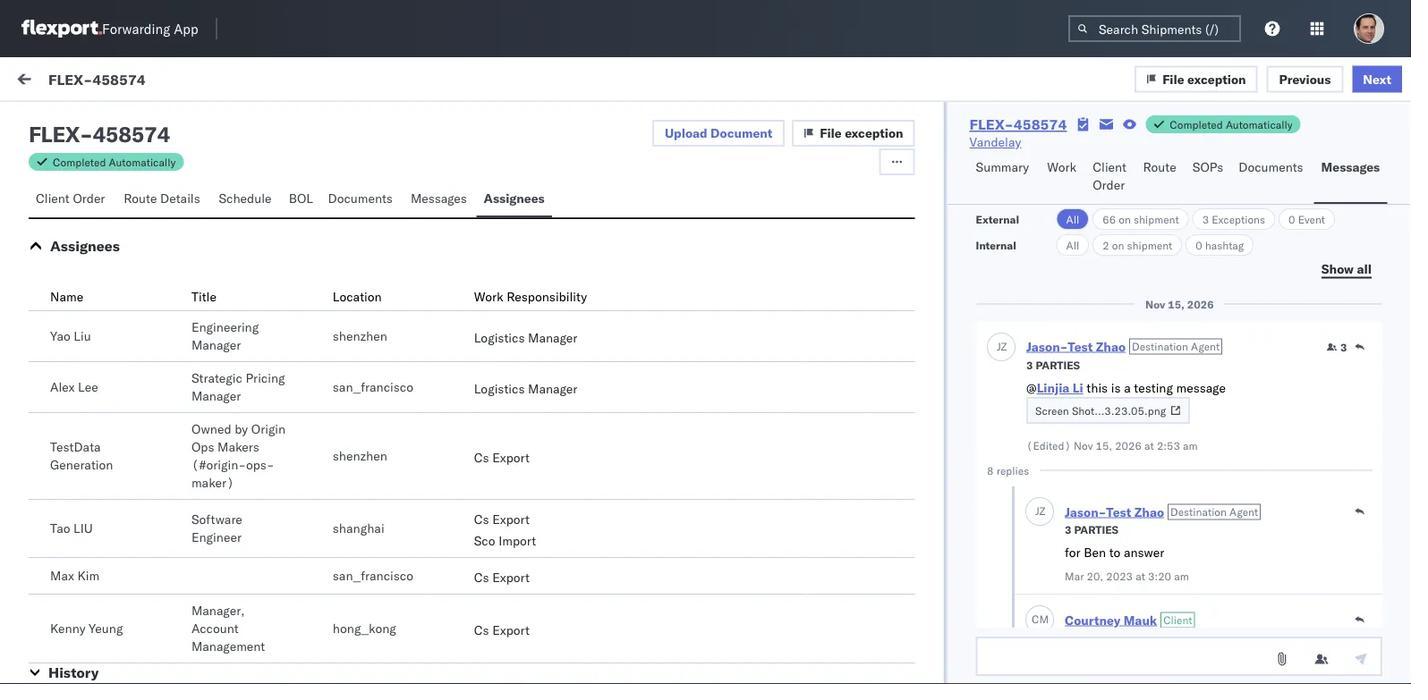 Task type: describe. For each thing, give the bounding box(es) containing it.
destination for mar 20, 2023 at 3:20 am
[[1170, 506, 1227, 519]]

owned by origin ops makers (#origin-ops- maker)
[[191, 422, 286, 491]]

upload document
[[665, 125, 773, 141]]

liu
[[74, 521, 93, 537]]

omkar for oct 26, 2023, 5:46 pm edt
[[87, 425, 125, 440]]

omkar savant for oct 26, 2023, 6:30 pm edt
[[87, 339, 166, 355]]

1 export from the top
[[493, 450, 530, 466]]

omkar for oct 26, 2023, 6:30 pm edt
[[87, 339, 125, 355]]

shipment for 66 on shipment
[[1134, 213, 1179, 226]]

engineering manager
[[191, 320, 259, 353]]

nov 15, 2026
[[1145, 298, 1214, 311]]

edt for oct 26, 2023, 7:22 pm edt
[[619, 185, 642, 200]]

0 horizontal spatial client
[[36, 191, 70, 206]]

filing
[[81, 284, 110, 300]]

0 vertical spatial is
[[1111, 380, 1121, 396]]

2 logistics from the top
[[474, 381, 525, 397]]

messaging
[[93, 199, 154, 214]]

my
[[18, 69, 46, 94]]

1 vertical spatial file
[[820, 125, 842, 141]]

1 horizontal spatial 2026
[[1187, 298, 1214, 311]]

route details button
[[117, 183, 212, 218]]

oct 26, 2023, 6:30 pm edt
[[482, 356, 642, 371]]

forwarding
[[102, 20, 170, 37]]

0 vertical spatial this
[[1086, 380, 1108, 396]]

oct for oct 26, 2023, 5:46 pm edt
[[482, 450, 503, 466]]

zhao for mar 20, 2023 at 3:20 am
[[1134, 504, 1164, 520]]

and
[[164, 594, 185, 609]]

1 horizontal spatial messages
[[1322, 159, 1380, 175]]

work for work responsibility
[[474, 289, 504, 305]]

tao
[[50, 521, 70, 537]]

4 export from the top
[[493, 623, 530, 639]]

omkar savant inside button
[[87, 644, 166, 660]]

manager inside strategic pricing manager
[[191, 388, 241, 404]]

flex-458574 link
[[970, 115, 1067, 133]]

omkar savant for oct 26, 2023, 7:22 pm edt
[[87, 168, 166, 183]]

i
[[54, 284, 57, 300]]

upload document button
[[652, 120, 785, 147]]

all for 66
[[1067, 213, 1080, 226]]

0 horizontal spatial documents
[[328, 191, 393, 206]]

work for related
[[1141, 155, 1164, 169]]

3 cs export from the top
[[474, 623, 530, 639]]

jason-test zhao button for mar 20, 2023 at 3:20 am
[[1065, 504, 1164, 520]]

pm for 5:46
[[597, 450, 616, 466]]

c m
[[1032, 613, 1049, 627]]

next button
[[1353, 66, 1403, 92]]

related work item/shipment
[[1101, 155, 1240, 169]]

(#origin-
[[191, 457, 246, 473]]

j z for (edited)  nov 15, 2026 at 2:53 am
[[997, 340, 1007, 354]]

cs export sco import
[[474, 512, 536, 549]]

- for oct 26, 2023, 5:45 pm edt
[[791, 560, 799, 576]]

document
[[711, 125, 773, 141]]

1 logistics from the top
[[474, 330, 525, 346]]

hashtag
[[1206, 239, 1244, 252]]

j for (edited)  nov 15, 2026 at 2:53 am
[[997, 340, 1001, 354]]

0 vertical spatial file exception
[[1163, 71, 1246, 87]]

all
[[1357, 261, 1372, 277]]

maker)
[[191, 475, 234, 491]]

great
[[104, 594, 133, 609]]

export inside cs export sco import
[[493, 512, 530, 528]]

1 resize handle column header from the left
[[453, 149, 474, 685]]

owned
[[191, 422, 231, 437]]

history button
[[48, 664, 99, 682]]

customs hold type
[[183, 455, 298, 471]]

answer
[[1124, 545, 1164, 561]]

waka!
[[241, 370, 277, 386]]

create
[[406, 594, 441, 609]]

m
[[1039, 613, 1049, 627]]

your
[[311, 284, 336, 300]]

0 horizontal spatial messages button
[[404, 183, 477, 218]]

2 on shipment
[[1103, 239, 1173, 252]]

1 horizontal spatial client order button
[[1086, 151, 1136, 204]]

2 resize handle column header from the left
[[762, 149, 783, 685]]

software
[[191, 512, 242, 528]]

yeung
[[89, 621, 123, 637]]

latent
[[54, 199, 90, 214]]

1 horizontal spatial a
[[444, 594, 451, 609]]

type
[[270, 455, 298, 471]]

sco
[[474, 533, 495, 549]]

courtney mauk button
[[1065, 613, 1157, 628]]

previous button
[[1267, 66, 1344, 92]]

flex- for oct 26, 2023, 5:46 pm edt
[[1100, 450, 1138, 466]]

agent for (edited)  nov 15, 2026 at 2:53 am
[[1191, 340, 1220, 353]]

1 vertical spatial 2026
[[1115, 439, 1142, 452]]

ben
[[1084, 545, 1106, 561]]

0 horizontal spatial 15,
[[1096, 439, 1112, 452]]

5:46
[[567, 450, 594, 466]]

jason-test zhao destination agent for (edited)  nov 15, 2026 at 2:53 am
[[1026, 339, 1220, 354]]

assignees inside button
[[484, 191, 545, 206]]

morale!
[[339, 284, 382, 300]]

manager down oct 26, 2023, 6:30 pm edt
[[528, 381, 578, 397]]

exception: for exception: warehouse devan delay
[[57, 559, 120, 574]]

test for (edited)  nov 15, 2026 at 2:53 am
[[1068, 339, 1093, 354]]

0 vertical spatial nov
[[1145, 298, 1165, 311]]

(0) for internal (0)
[[167, 114, 190, 129]]

origin
[[251, 422, 286, 437]]

3 up 0 hashtag
[[1203, 213, 1209, 226]]

linjia
[[1037, 380, 1070, 396]]

savant for oct 26, 2023, 5:46 pm edt
[[128, 425, 166, 440]]

1 horizontal spatial client order
[[1093, 159, 1127, 193]]

responsibility
[[507, 289, 587, 305]]

screen shot...3.23.05.png link
[[1035, 404, 1181, 418]]

0 horizontal spatial nov
[[1074, 439, 1093, 452]]

savant for oct 26, 2023, 6:30 pm edt
[[128, 339, 166, 355]]

title
[[191, 289, 217, 305]]

test for mar 20, 2023 at 3:20 am
[[1106, 504, 1131, 520]]

forwarding app
[[102, 20, 198, 37]]

26, for oct 26, 2023, 6:30 pm edt
[[506, 356, 525, 371]]

1 vertical spatial assignees button
[[50, 237, 120, 255]]

2271801
[[1138, 450, 1192, 466]]

parties for mar 20, 2023 at 3:20 am
[[1074, 523, 1119, 537]]

details
[[160, 191, 200, 206]]

external for external
[[976, 213, 1020, 226]]

2 cs export from the top
[[474, 570, 530, 586]]

458574 right 2023
[[1138, 560, 1184, 576]]

established,
[[291, 594, 361, 609]]

4 cs from the top
[[474, 623, 489, 639]]

oct for oct 26, 2023, 6:30 pm edt
[[482, 356, 503, 371]]

this inside this is a great deal and with this contract established, we will create a lucrative partnership.
[[216, 594, 237, 609]]

alex lee
[[50, 380, 98, 395]]

jason-test zhao destination agent for mar 20, 2023 at 3:20 am
[[1065, 504, 1258, 520]]

3 inside button
[[1340, 341, 1347, 354]]

manager up oct 26, 2023, 6:30 pm edt
[[528, 330, 578, 346]]

route button
[[1136, 151, 1186, 204]]

for
[[1065, 545, 1080, 561]]

0 horizontal spatial work
[[174, 73, 203, 89]]

savant for oct 26, 2023, 5:45 pm edt
[[128, 528, 166, 543]]

import inside cs export sco import
[[499, 533, 536, 549]]

458574 down related work item/shipment
[[1138, 185, 1184, 200]]

2023, for 6:30
[[528, 356, 563, 371]]

0 horizontal spatial documents button
[[321, 183, 404, 218]]

Search Shipments (/) text field
[[1069, 15, 1242, 42]]

3 up for
[[1065, 523, 1071, 537]]

exception: for exception:
[[57, 455, 120, 471]]

yao
[[50, 329, 70, 344]]

26, for oct 26, 2023, 7:22 pm edt
[[506, 185, 525, 200]]

pm for 7:22
[[597, 185, 616, 200]]

flex- 458574 for oct 26, 2023, 5:45 pm edt
[[1100, 560, 1184, 576]]

pm for 5:45
[[597, 560, 616, 576]]

2 omkar savant from the top
[[87, 253, 166, 269]]

max
[[50, 568, 74, 584]]

generation
[[50, 457, 113, 473]]

zhao for (edited)  nov 15, 2026 at 2:53 am
[[1096, 339, 1126, 354]]

route for route details
[[124, 191, 157, 206]]

0 vertical spatial assignees button
[[477, 183, 552, 218]]

we
[[364, 594, 380, 609]]

1 logistics manager from the top
[[474, 330, 578, 346]]

1 horizontal spatial documents button
[[1232, 151, 1315, 204]]

1 horizontal spatial completed
[[1170, 118, 1223, 131]]

shot...3.23.05.png
[[1072, 404, 1166, 418]]

0 vertical spatial flex-458574
[[48, 70, 146, 88]]

3 export from the top
[[493, 570, 530, 586]]

all for 2
[[1067, 239, 1080, 252]]

2 shenzhen from the top
[[333, 448, 387, 464]]

2023, for 5:45
[[528, 560, 563, 576]]

mar
[[1065, 570, 1084, 583]]

jason- for mar 20, 2023 at 3:20 am
[[1065, 504, 1106, 520]]

client inside "courtney mauk client"
[[1163, 614, 1192, 627]]

3 parties button for mar 20, 2023 at 3:20 am
[[1065, 521, 1119, 537]]

message
[[55, 155, 98, 169]]

2 horizontal spatial a
[[1124, 380, 1131, 396]]

1 horizontal spatial documents
[[1239, 159, 1304, 175]]

flex- for oct 26, 2023, 5:45 pm edt
[[1100, 560, 1138, 576]]

app
[[174, 20, 198, 37]]

engineering
[[191, 320, 259, 335]]

3 up @
[[1026, 358, 1033, 372]]

1 horizontal spatial client
[[1093, 159, 1127, 175]]

1 vertical spatial completed
[[53, 155, 106, 169]]

8 replies
[[987, 464, 1029, 478]]

order for left client order button
[[73, 191, 105, 206]]

1 horizontal spatial completed automatically
[[1170, 118, 1293, 131]]

delay
[[234, 559, 268, 574]]

related
[[1101, 155, 1138, 169]]

liu
[[74, 329, 91, 344]]

1 cs export from the top
[[474, 450, 530, 466]]

1 vertical spatial flex-458574
[[970, 115, 1067, 133]]

flex- 1366815
[[1100, 356, 1192, 371]]

3 parties for mar 20, 2023 at 3:20 am
[[1065, 523, 1119, 537]]

2 savant from the top
[[128, 253, 166, 269]]

work for my
[[51, 69, 97, 94]]

my work
[[18, 69, 97, 94]]

5:45
[[567, 560, 594, 576]]

mauk
[[1123, 613, 1157, 628]]

commendation
[[123, 284, 207, 300]]

1 cs from the top
[[474, 450, 489, 466]]

0 horizontal spatial client order
[[36, 191, 105, 206]]

oct for oct 26, 2023, 5:45 pm edt
[[482, 560, 503, 576]]

at inside for ben to answer mar 20, 2023 at 3:20 am
[[1136, 570, 1145, 583]]

contract
[[240, 594, 288, 609]]

flex - 458574
[[29, 121, 170, 148]]

bol button
[[282, 183, 321, 218]]

4 resize handle column header from the left
[[1379, 149, 1401, 685]]

0 horizontal spatial messages
[[411, 191, 467, 206]]

account
[[191, 621, 239, 637]]

0 vertical spatial exception
[[1188, 71, 1246, 87]]



Task type: locate. For each thing, give the bounding box(es) containing it.
commendation report
[[123, 284, 245, 300]]

shanghai
[[333, 521, 385, 537]]

0 vertical spatial am
[[61, 284, 78, 300]]

(0) down import work
[[167, 114, 190, 129]]

1 horizontal spatial messages button
[[1315, 151, 1388, 204]]

4 oct from the top
[[482, 560, 503, 576]]

0 vertical spatial internal
[[120, 114, 164, 129]]

1 vertical spatial assignees
[[50, 237, 120, 255]]

at
[[1144, 439, 1154, 452], [1136, 570, 1145, 583]]

waka
[[207, 370, 238, 386]]

all button for 66
[[1057, 209, 1090, 230]]

destination down 2271801
[[1170, 506, 1227, 519]]

0 horizontal spatial z
[[1001, 340, 1007, 354]]

0 horizontal spatial file
[[820, 125, 842, 141]]

z for mar 20, 2023 at 3:20 am
[[1039, 505, 1045, 518]]

1 horizontal spatial order
[[1093, 177, 1125, 193]]

assignees button
[[477, 183, 552, 218], [50, 237, 120, 255]]

3 pm from the top
[[597, 450, 616, 466]]

internal for internal (0)
[[120, 114, 164, 129]]

0 vertical spatial z
[[1001, 340, 1007, 354]]

external down summary button
[[976, 213, 1020, 226]]

3 parties
[[1026, 358, 1080, 372], [1065, 523, 1119, 537]]

2 (0) from the left
[[167, 114, 190, 129]]

0 horizontal spatial work
[[51, 69, 97, 94]]

client right work button
[[1093, 159, 1127, 175]]

a right create
[[444, 594, 451, 609]]

(0) up 'message'
[[79, 114, 102, 129]]

1 shenzhen from the top
[[333, 329, 387, 344]]

1 horizontal spatial j z
[[1035, 505, 1045, 518]]

(edited)  nov 15, 2026 at 2:53 am
[[1026, 439, 1198, 452]]

0 vertical spatial at
[[1144, 439, 1154, 452]]

all left 66
[[1067, 213, 1080, 226]]

export down sco
[[493, 570, 530, 586]]

0 horizontal spatial import
[[133, 73, 170, 89]]

0 horizontal spatial test
[[1068, 339, 1093, 354]]

1 horizontal spatial import
[[499, 533, 536, 549]]

all button for 2
[[1057, 235, 1090, 256]]

flex-458574 down forwarding app link
[[48, 70, 146, 88]]

omkar inside button
[[87, 644, 125, 660]]

3 omkar savant from the top
[[87, 339, 166, 355]]

4 2023, from the top
[[528, 560, 563, 576]]

0 vertical spatial jason-test zhao destination agent
[[1026, 339, 1220, 354]]

flex
[[29, 121, 80, 148]]

3 down show all button at the top of page
[[1340, 341, 1347, 354]]

3 omkar from the top
[[87, 339, 125, 355]]

2 flex- 458574 from the top
[[1100, 560, 1184, 576]]

0 horizontal spatial a
[[94, 594, 101, 609]]

0 vertical spatial destination
[[1132, 340, 1188, 353]]

your morale!
[[311, 284, 382, 300]]

@ linjia li this is a testing message
[[1026, 380, 1226, 396]]

1 horizontal spatial 0
[[1289, 213, 1296, 226]]

(0) inside button
[[79, 114, 102, 129]]

4 savant from the top
[[128, 425, 166, 440]]

2 exception: from the top
[[57, 559, 120, 574]]

3 2023, from the top
[[528, 450, 563, 466]]

(0) for external (0)
[[79, 114, 102, 129]]

file exception
[[1163, 71, 1246, 87], [820, 125, 904, 141]]

shenzhen down location
[[333, 329, 387, 344]]

3 parties up ben
[[1065, 523, 1119, 537]]

1 horizontal spatial work
[[1141, 155, 1164, 169]]

external inside button
[[29, 114, 76, 129]]

1 san_francisco from the top
[[333, 380, 413, 395]]

internal
[[120, 114, 164, 129], [976, 239, 1017, 252]]

client order button up 66
[[1086, 151, 1136, 204]]

exception: warehouse devan delay
[[57, 559, 268, 574]]

0 for 0 event
[[1289, 213, 1296, 226]]

client right mauk
[[1163, 614, 1192, 627]]

logistics manager down work responsibility
[[474, 330, 578, 346]]

report
[[211, 284, 245, 300]]

4 pm from the top
[[597, 560, 616, 576]]

parties for (edited)  nov 15, 2026 at 2:53 am
[[1036, 358, 1080, 372]]

edt for oct 26, 2023, 5:46 pm edt
[[619, 450, 642, 466]]

26, down cs export sco import
[[506, 560, 525, 576]]

export down the oct 26, 2023, 5:45 pm edt
[[493, 623, 530, 639]]

5 savant from the top
[[128, 528, 166, 543]]

1 horizontal spatial zhao
[[1134, 504, 1164, 520]]

documents up exceptions
[[1239, 159, 1304, 175]]

oct down work responsibility
[[482, 356, 503, 371]]

0 vertical spatial shenzhen
[[333, 329, 387, 344]]

2 all button from the top
[[1057, 235, 1090, 256]]

item/shipment
[[1167, 155, 1240, 169]]

is up shot...3.23.05.png
[[1111, 380, 1121, 396]]

flex-
[[48, 70, 92, 88], [970, 115, 1014, 133], [1100, 185, 1138, 200], [1100, 356, 1138, 371], [1100, 450, 1138, 466], [1100, 560, 1138, 576]]

jason- for (edited)  nov 15, 2026 at 2:53 am
[[1026, 339, 1068, 354]]

flex- 458574 for oct 26, 2023, 7:22 pm edt
[[1100, 185, 1184, 200]]

flex-458574
[[48, 70, 146, 88], [970, 115, 1067, 133]]

omkar
[[87, 168, 125, 183], [87, 253, 125, 269], [87, 339, 125, 355], [87, 425, 125, 440], [87, 528, 125, 543], [87, 644, 125, 660]]

0 vertical spatial work
[[174, 73, 203, 89]]

1 vertical spatial shenzhen
[[333, 448, 387, 464]]

1 oct from the top
[[482, 185, 503, 200]]

export left the 5:46
[[493, 450, 530, 466]]

work left responsibility
[[474, 289, 504, 305]]

1 all button from the top
[[1057, 209, 1090, 230]]

work inside work button
[[1048, 159, 1077, 175]]

(edited)
[[1026, 439, 1071, 452]]

edt right the '6:30'
[[619, 356, 642, 371]]

test
[[1068, 339, 1093, 354], [1106, 504, 1131, 520]]

0 vertical spatial san_francisco
[[333, 380, 413, 395]]

pm
[[597, 185, 616, 200], [597, 356, 616, 371], [597, 450, 616, 466], [597, 560, 616, 576]]

0 horizontal spatial 2026
[[1115, 439, 1142, 452]]

2
[[1103, 239, 1110, 252]]

work
[[51, 69, 97, 94], [1141, 155, 1164, 169]]

0 horizontal spatial completed
[[53, 155, 106, 169]]

1 horizontal spatial route
[[1144, 159, 1177, 175]]

route for route
[[1144, 159, 1177, 175]]

jason-
[[1026, 339, 1068, 354], [1065, 504, 1106, 520]]

assignees down latent
[[50, 237, 120, 255]]

2 horizontal spatial client
[[1163, 614, 1192, 627]]

automatically down previous button
[[1226, 118, 1293, 131]]

flex- for oct 26, 2023, 6:30 pm edt
[[1100, 356, 1138, 371]]

0 horizontal spatial exception
[[845, 125, 904, 141]]

edt
[[619, 185, 642, 200], [619, 356, 642, 371], [619, 450, 642, 466], [619, 560, 642, 576]]

1 horizontal spatial work
[[474, 289, 504, 305]]

2023, for 7:22
[[528, 185, 563, 200]]

1 horizontal spatial test
[[1106, 504, 1131, 520]]

0 vertical spatial all button
[[1057, 209, 1090, 230]]

1 vertical spatial nov
[[1074, 439, 1093, 452]]

0 vertical spatial route
[[1144, 159, 1177, 175]]

1 vertical spatial 3 parties
[[1065, 523, 1119, 537]]

shenzhen
[[333, 329, 387, 344], [333, 448, 387, 464]]

1 vertical spatial import
[[499, 533, 536, 549]]

yao liu
[[50, 329, 91, 344]]

manager down engineering
[[191, 337, 241, 353]]

1 vertical spatial am
[[1183, 439, 1198, 452]]

pm right 7:22
[[597, 185, 616, 200]]

1 26, from the top
[[506, 185, 525, 200]]

jason-test zhao button up to
[[1065, 504, 1164, 520]]

internal (0)
[[120, 114, 190, 129]]

work right related
[[1141, 155, 1164, 169]]

ops-
[[246, 457, 274, 473]]

external
[[29, 114, 76, 129], [976, 213, 1020, 226]]

is inside this is a great deal and with this contract established, we will create a lucrative partnership.
[[81, 594, 91, 609]]

1 vertical spatial cs export
[[474, 570, 530, 586]]

- for oct 26, 2023, 6:30 pm edt
[[791, 356, 799, 371]]

1 vertical spatial route
[[124, 191, 157, 206]]

1 vertical spatial automatically
[[109, 155, 176, 169]]

name
[[50, 289, 83, 305]]

ops
[[191, 439, 214, 455]]

z for (edited)  nov 15, 2026 at 2:53 am
[[1001, 340, 1007, 354]]

completed down flex - 458574
[[53, 155, 106, 169]]

savant up route details
[[128, 168, 166, 183]]

on for 66
[[1119, 213, 1131, 226]]

all button left 66
[[1057, 209, 1090, 230]]

1 flex- 458574 from the top
[[1100, 185, 1184, 200]]

1 horizontal spatial file
[[1163, 71, 1185, 87]]

internal down summary button
[[976, 239, 1017, 252]]

agent for mar 20, 2023 at 3:20 am
[[1229, 506, 1258, 519]]

0 horizontal spatial file exception
[[820, 125, 904, 141]]

flex- for oct 26, 2023, 7:22 pm edt
[[1100, 185, 1138, 200]]

edt for oct 26, 2023, 5:45 pm edt
[[619, 560, 642, 576]]

courtney
[[1065, 613, 1120, 628]]

3
[[1203, 213, 1209, 226], [1340, 341, 1347, 354], [1026, 358, 1033, 372], [1065, 523, 1071, 537]]

1 vertical spatial logistics
[[474, 381, 525, 397]]

0 horizontal spatial completed automatically
[[53, 155, 176, 169]]

screen shot...3.23.05.png
[[1035, 404, 1166, 418]]

documents button right bol
[[321, 183, 404, 218]]

this
[[1086, 380, 1108, 396], [216, 594, 237, 609]]

458574 up 'message'
[[93, 121, 170, 148]]

documents button up 0 event on the top right of the page
[[1232, 151, 1315, 204]]

automatically
[[1226, 118, 1293, 131], [109, 155, 176, 169]]

show all button
[[1311, 256, 1383, 283]]

cs export down the oct 26, 2023, 5:45 pm edt
[[474, 623, 530, 639]]

4 edt from the top
[[619, 560, 642, 576]]

j for mar 20, 2023 at 3:20 am
[[1035, 505, 1039, 518]]

replies
[[996, 464, 1029, 478]]

omkar savant for oct 26, 2023, 5:46 pm edt
[[87, 425, 166, 440]]

(0)
[[79, 114, 102, 129], [167, 114, 190, 129]]

1 horizontal spatial 15,
[[1168, 298, 1185, 311]]

omkar up filing
[[87, 253, 125, 269]]

screen
[[1035, 404, 1069, 418]]

1 vertical spatial documents
[[328, 191, 393, 206]]

3 savant from the top
[[128, 339, 166, 355]]

1 pm from the top
[[597, 185, 616, 200]]

1 vertical spatial work
[[1141, 155, 1164, 169]]

completed
[[1170, 118, 1223, 131], [53, 155, 106, 169]]

assignees button down latent
[[50, 237, 120, 255]]

assignees left 7:22
[[484, 191, 545, 206]]

shipment for 2 on shipment
[[1127, 239, 1173, 252]]

work for work button
[[1048, 159, 1077, 175]]

0 vertical spatial jason-
[[1026, 339, 1068, 354]]

2 26, from the top
[[506, 356, 525, 371]]

1 vertical spatial flex- 458574
[[1100, 560, 1184, 576]]

import up the 'internal (0)' on the left of the page
[[133, 73, 170, 89]]

3 cs from the top
[[474, 570, 489, 586]]

1 vertical spatial all
[[1067, 239, 1080, 252]]

1 edt from the top
[[619, 185, 642, 200]]

on for 2
[[1112, 239, 1125, 252]]

1 horizontal spatial assignees
[[484, 191, 545, 206]]

internal (0) button
[[113, 106, 201, 141]]

0 for 0 hashtag
[[1196, 239, 1203, 252]]

2026
[[1187, 298, 1214, 311], [1115, 439, 1142, 452]]

4 26, from the top
[[506, 560, 525, 576]]

jason-test zhao destination agent up answer
[[1065, 504, 1258, 520]]

omkar savant up messaging
[[87, 168, 166, 183]]

2 omkar from the top
[[87, 253, 125, 269]]

1 horizontal spatial file exception
[[1163, 71, 1246, 87]]

1 vertical spatial this
[[216, 594, 237, 609]]

0 vertical spatial file
[[1163, 71, 1185, 87]]

0 vertical spatial automatically
[[1226, 118, 1293, 131]]

destination for (edited)  nov 15, 2026 at 2:53 am
[[1132, 340, 1188, 353]]

1 vertical spatial completed automatically
[[53, 155, 176, 169]]

3 parties button for (edited)  nov 15, 2026 at 2:53 am
[[1026, 357, 1080, 372]]

sops button
[[1186, 151, 1232, 204]]

pm right 5:45
[[597, 560, 616, 576]]

6 omkar savant from the top
[[87, 644, 166, 660]]

edt for oct 26, 2023, 6:30 pm edt
[[619, 356, 642, 371]]

2 export from the top
[[493, 512, 530, 528]]

client down 'message'
[[36, 191, 70, 206]]

j
[[997, 340, 1001, 354], [1035, 505, 1039, 518]]

3 resize handle column header from the left
[[1070, 149, 1092, 685]]

strategic
[[191, 371, 242, 386]]

0 vertical spatial -
[[80, 121, 93, 148]]

route details
[[124, 191, 200, 206]]

1 omkar savant from the top
[[87, 168, 166, 183]]

order for rightmost client order button
[[1093, 177, 1125, 193]]

5 omkar savant from the top
[[87, 528, 166, 543]]

2 vertical spatial -
[[791, 560, 799, 576]]

0 vertical spatial cs export
[[474, 450, 530, 466]]

2 2023, from the top
[[528, 356, 563, 371]]

458574 up vandelay
[[1014, 115, 1067, 133]]

2 logistics manager from the top
[[474, 381, 578, 397]]

documents right bol button at left
[[328, 191, 393, 206]]

1 horizontal spatial flex-458574
[[970, 115, 1067, 133]]

agent
[[1191, 340, 1220, 353], [1229, 506, 1258, 519]]

3 parties for (edited)  nov 15, 2026 at 2:53 am
[[1026, 358, 1080, 372]]

2023, left the 5:46
[[528, 450, 563, 466]]

boat!
[[174, 370, 203, 386]]

8
[[987, 464, 994, 478]]

savant inside 'omkar savant' button
[[128, 644, 166, 660]]

(0) inside button
[[167, 114, 190, 129]]

all
[[1067, 213, 1080, 226], [1067, 239, 1080, 252]]

0 horizontal spatial route
[[124, 191, 157, 206]]

2:53
[[1157, 439, 1180, 452]]

testdata
[[50, 439, 101, 455]]

1 vertical spatial client
[[36, 191, 70, 206]]

26, left 7:22
[[506, 185, 525, 200]]

destination up 1366815
[[1132, 340, 1188, 353]]

pm right the 5:46
[[597, 450, 616, 466]]

3 edt from the top
[[619, 450, 642, 466]]

testing
[[1134, 380, 1173, 396]]

automatically up route details
[[109, 155, 176, 169]]

manager
[[528, 330, 578, 346], [191, 337, 241, 353], [528, 381, 578, 397], [191, 388, 241, 404]]

omkar savant up generation
[[87, 425, 166, 440]]

1 vertical spatial shipment
[[1127, 239, 1173, 252]]

savant left ops
[[128, 425, 166, 440]]

work button
[[1040, 151, 1086, 204]]

hong_kong
[[333, 621, 396, 637]]

oct
[[482, 185, 503, 200], [482, 356, 503, 371], [482, 450, 503, 466], [482, 560, 503, 576]]

0 hashtag
[[1196, 239, 1244, 252]]

0 vertical spatial external
[[29, 114, 76, 129]]

savant for oct 26, 2023, 7:22 pm edt
[[128, 168, 166, 183]]

omkar for oct 26, 2023, 5:45 pm edt
[[87, 528, 125, 543]]

max kim
[[50, 568, 100, 584]]

on right 2
[[1112, 239, 1125, 252]]

shipment down the 66 on shipment
[[1127, 239, 1173, 252]]

order inside client order
[[1093, 177, 1125, 193]]

1 exception: from the top
[[57, 455, 120, 471]]

7:22
[[567, 185, 594, 200]]

omkar savant up whatever
[[87, 339, 166, 355]]

1 (0) from the left
[[79, 114, 102, 129]]

1 omkar from the top
[[87, 168, 125, 183]]

work left related
[[1048, 159, 1077, 175]]

0 horizontal spatial j
[[997, 340, 1001, 354]]

1 2023, from the top
[[528, 185, 563, 200]]

3 parties up linjia
[[1026, 358, 1080, 372]]

test up li
[[1068, 339, 1093, 354]]

hold
[[239, 455, 267, 471]]

order down related
[[1093, 177, 1125, 193]]

flexport. image
[[21, 20, 102, 38]]

26, left the '6:30'
[[506, 356, 525, 371]]

0 vertical spatial parties
[[1036, 358, 1080, 372]]

0 horizontal spatial zhao
[[1096, 339, 1126, 354]]

3 parties button up ben
[[1065, 521, 1119, 537]]

2026 down shot...3.23.05.png
[[1115, 439, 1142, 452]]

1 savant from the top
[[128, 168, 166, 183]]

0 vertical spatial all
[[1067, 213, 1080, 226]]

0 vertical spatial 3 parties button
[[1026, 357, 1080, 372]]

3 oct from the top
[[482, 450, 503, 466]]

file exception button
[[1135, 66, 1258, 92], [1135, 66, 1258, 92], [792, 120, 915, 147], [792, 120, 915, 147]]

4 omkar from the top
[[87, 425, 125, 440]]

at left 3:20
[[1136, 570, 1145, 583]]

458574 down forwarding app link
[[92, 70, 146, 88]]

jason-test zhao button for (edited)  nov 15, 2026 at 2:53 am
[[1026, 339, 1126, 354]]

lee
[[78, 380, 98, 395]]

work
[[174, 73, 203, 89], [1048, 159, 1077, 175], [474, 289, 504, 305]]

is up lucrative
[[81, 594, 91, 609]]

jason- up ben
[[1065, 504, 1106, 520]]

work up 'external (0)'
[[51, 69, 97, 94]]

0 horizontal spatial is
[[81, 594, 91, 609]]

kim
[[77, 568, 100, 584]]

zhao up flex- 1366815
[[1096, 339, 1126, 354]]

oct up cs export sco import
[[482, 450, 503, 466]]

parties up ben
[[1074, 523, 1119, 537]]

1 horizontal spatial assignees button
[[477, 183, 552, 218]]

vandelay
[[970, 134, 1022, 150]]

5 omkar from the top
[[87, 528, 125, 543]]

6 omkar from the top
[[87, 644, 125, 660]]

1 vertical spatial work
[[1048, 159, 1077, 175]]

0 vertical spatial client
[[1093, 159, 1127, 175]]

6 savant from the top
[[128, 644, 166, 660]]

devan
[[193, 559, 231, 574]]

1 vertical spatial 0
[[1196, 239, 1203, 252]]

internal for internal
[[976, 239, 1017, 252]]

15, up 1366815
[[1168, 298, 1185, 311]]

a left great
[[94, 594, 101, 609]]

logistics manager down oct 26, 2023, 6:30 pm edt
[[474, 381, 578, 397]]

order
[[1093, 177, 1125, 193], [73, 191, 105, 206]]

3 exceptions
[[1203, 213, 1266, 226]]

internal inside button
[[120, 114, 164, 129]]

external for external (0)
[[29, 114, 76, 129]]

show all
[[1322, 261, 1372, 277]]

li
[[1073, 380, 1083, 396]]

pm for 6:30
[[597, 356, 616, 371]]

am inside for ben to answer mar 20, 2023 at 3:20 am
[[1174, 570, 1189, 583]]

savant
[[128, 168, 166, 183], [128, 253, 166, 269], [128, 339, 166, 355], [128, 425, 166, 440], [128, 528, 166, 543], [128, 644, 166, 660]]

omkar up whatever
[[87, 339, 125, 355]]

2 edt from the top
[[619, 356, 642, 371]]

import work
[[133, 73, 203, 89]]

2 cs from the top
[[474, 512, 489, 528]]

66
[[1103, 213, 1116, 226]]

0 horizontal spatial assignees button
[[50, 237, 120, 255]]

3 26, from the top
[[506, 450, 525, 466]]

whatever
[[54, 370, 107, 386]]

documents
[[1239, 159, 1304, 175], [328, 191, 393, 206]]

26, for oct 26, 2023, 5:46 pm edt
[[506, 450, 525, 466]]

1 horizontal spatial exception
[[1188, 71, 1246, 87]]

oct for oct 26, 2023, 7:22 pm edt
[[482, 185, 503, 200]]

flex- 2271801
[[1100, 450, 1192, 466]]

this right li
[[1086, 380, 1108, 396]]

on right 66
[[1119, 213, 1131, 226]]

completed automatically up item/shipment
[[1170, 118, 1293, 131]]

jason-test zhao destination agent up flex- 1366815
[[1026, 339, 1220, 354]]

15, down screen shot...3.23.05.png
[[1096, 439, 1112, 452]]

makers
[[218, 439, 259, 455]]

1 vertical spatial exception:
[[57, 559, 120, 574]]

omkar savant up warehouse
[[87, 528, 166, 543]]

test up to
[[1106, 504, 1131, 520]]

2 pm from the top
[[597, 356, 616, 371]]

0 vertical spatial logistics
[[474, 330, 525, 346]]

0 horizontal spatial agent
[[1191, 340, 1220, 353]]

None text field
[[976, 637, 1383, 677]]

3 parties button up linjia
[[1026, 357, 1080, 372]]

0 horizontal spatial external
[[29, 114, 76, 129]]

4 omkar savant from the top
[[87, 425, 166, 440]]

edt right the 5:46
[[619, 450, 642, 466]]

omkar down yeung at the bottom
[[87, 644, 125, 660]]

manager inside engineering manager
[[191, 337, 241, 353]]

to
[[1109, 545, 1120, 561]]

oct down sco
[[482, 560, 503, 576]]

oct left 7:22
[[482, 185, 503, 200]]

omkar savant for oct 26, 2023, 5:45 pm edt
[[87, 528, 166, 543]]

66 on shipment
[[1103, 213, 1179, 226]]

0 vertical spatial agent
[[1191, 340, 1220, 353]]

2026 down 0 hashtag
[[1187, 298, 1214, 311]]

cs inside cs export sco import
[[474, 512, 489, 528]]

all left 2
[[1067, 239, 1080, 252]]

1 vertical spatial jason-
[[1065, 504, 1106, 520]]

order down 'message'
[[73, 191, 105, 206]]

next
[[1364, 71, 1392, 87]]

omkar savant up filing
[[87, 253, 166, 269]]

0 horizontal spatial client order button
[[29, 183, 117, 218]]

1 all from the top
[[1067, 213, 1080, 226]]

1 horizontal spatial (0)
[[167, 114, 190, 129]]

nov up flex- 1366815
[[1145, 298, 1165, 311]]

2 vertical spatial am
[[1174, 570, 1189, 583]]

cs export
[[474, 450, 530, 466], [474, 570, 530, 586], [474, 623, 530, 639]]

458574
[[92, 70, 146, 88], [1014, 115, 1067, 133], [93, 121, 170, 148], [1138, 185, 1184, 200], [1138, 560, 1184, 576]]

j z for mar 20, 2023 at 3:20 am
[[1035, 505, 1045, 518]]

2 oct from the top
[[482, 356, 503, 371]]

2023, for 5:46
[[528, 450, 563, 466]]

2 all from the top
[[1067, 239, 1080, 252]]

jason-test zhao button up li
[[1026, 339, 1126, 354]]

partnership.
[[106, 611, 175, 627]]

omkar for oct 26, 2023, 7:22 pm edt
[[87, 168, 125, 183]]

0 vertical spatial import
[[133, 73, 170, 89]]

26, for oct 26, 2023, 5:45 pm edt
[[506, 560, 525, 576]]

1 vertical spatial messages
[[411, 191, 467, 206]]

1 vertical spatial test
[[1106, 504, 1131, 520]]

resize handle column header
[[453, 149, 474, 685], [762, 149, 783, 685], [1070, 149, 1092, 685], [1379, 149, 1401, 685]]

omkar up latent messaging test.
[[87, 168, 125, 183]]

2 san_francisco from the top
[[333, 568, 413, 584]]

client order button down 'message'
[[29, 183, 117, 218]]

external down 'my work' at the left top
[[29, 114, 76, 129]]

messages button
[[1315, 151, 1388, 204], [404, 183, 477, 218]]



Task type: vqa. For each thing, say whether or not it's contained in the screenshot.
SCHEDULE DELIVERY APPOINTMENT link related to second SCHEDULE DELIVERY APPOINTMENT 'Button' from the top of the page
no



